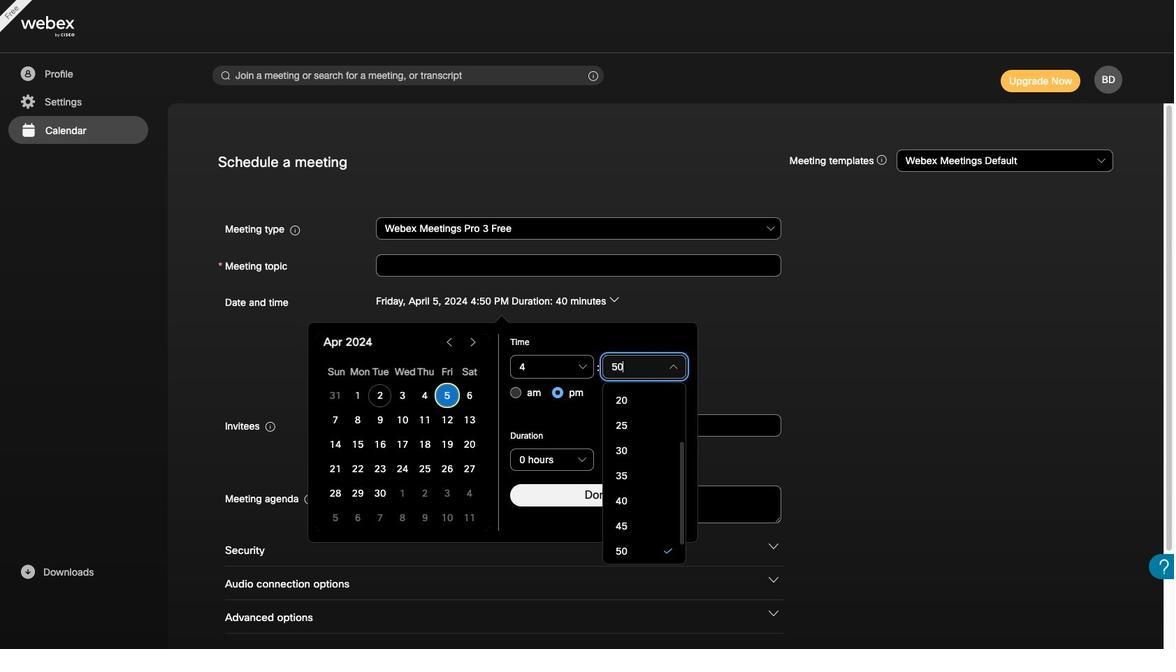 Task type: describe. For each thing, give the bounding box(es) containing it.
mds content download_filled image
[[19, 564, 36, 581]]

friday, april 5, 2024 grid
[[324, 359, 481, 531]]

selected element
[[445, 390, 450, 401]]

mds settings_filled image
[[19, 94, 36, 110]]

mds meetings_filled image
[[20, 122, 37, 139]]

1 ng down image from the top
[[769, 542, 779, 552]]

2 ng down image from the top
[[769, 609, 779, 619]]

ng down image
[[769, 575, 779, 585]]



Task type: locate. For each thing, give the bounding box(es) containing it.
option group
[[511, 380, 584, 406]]

list box
[[609, 287, 680, 589]]

application
[[308, 315, 699, 543]]

None text field
[[511, 355, 594, 379], [603, 355, 687, 379], [376, 486, 782, 524], [511, 355, 594, 379], [603, 355, 687, 379], [376, 486, 782, 524]]

ng down image down ng down image
[[769, 609, 779, 619]]

arrow image
[[609, 295, 619, 305]]

1 vertical spatial ng down image
[[769, 609, 779, 619]]

cisco webex image
[[21, 16, 105, 37]]

ng down image up ng down image
[[769, 542, 779, 552]]

banner
[[0, 0, 1175, 53]]

ng down image
[[769, 542, 779, 552], [769, 609, 779, 619]]

Join a meeting or search for a meeting, or transcript text field
[[213, 66, 604, 85]]

0 vertical spatial ng down image
[[769, 542, 779, 552]]

None text field
[[376, 254, 782, 277]]

mds people circle_filled image
[[19, 66, 36, 83]]

None field
[[376, 216, 782, 242]]

group
[[218, 289, 1114, 367], [511, 380, 541, 406], [552, 380, 584, 406]]



Task type: vqa. For each thing, say whether or not it's contained in the screenshot.
mds check_bold image
no



